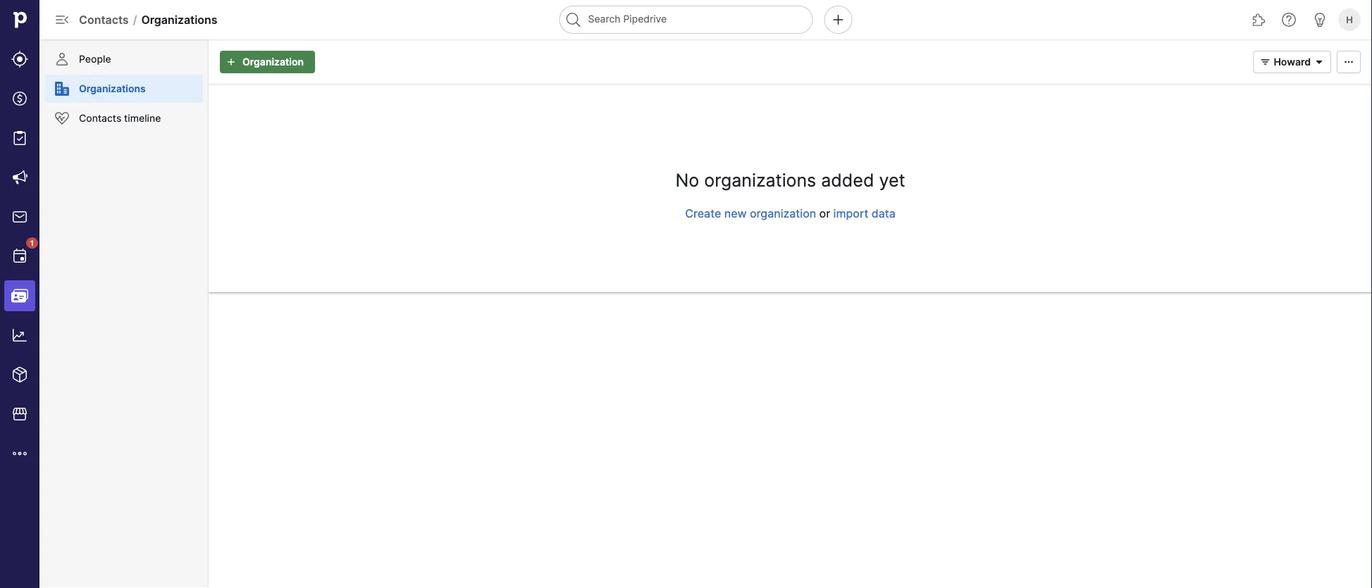 Task type: vqa. For each thing, say whether or not it's contained in the screenshot.
color primary image associated with Organization
yes



Task type: locate. For each thing, give the bounding box(es) containing it.
2 vertical spatial color undefined image
[[11, 248, 28, 265]]

color undefined image inside people link
[[54, 51, 70, 68]]

campaigns image
[[11, 169, 28, 186]]

organizations
[[141, 13, 217, 26], [79, 83, 146, 95]]

contacts
[[79, 13, 129, 26], [79, 112, 121, 124]]

1 color primary image from the left
[[223, 56, 240, 68]]

color undefined image inside contacts timeline link
[[54, 110, 70, 127]]

1 vertical spatial contacts
[[79, 112, 121, 124]]

create new organization link
[[685, 206, 816, 220]]

2 color primary image from the left
[[1257, 56, 1274, 68]]

1
[[30, 239, 34, 247]]

0 vertical spatial contacts
[[79, 13, 129, 26]]

h button
[[1335, 6, 1364, 34]]

leads image
[[11, 51, 28, 68]]

quick help image
[[1280, 11, 1297, 28]]

import
[[833, 206, 868, 220]]

contacts image
[[11, 288, 28, 304]]

organization link
[[220, 51, 315, 73]]

menu toggle image
[[54, 11, 70, 28]]

1 vertical spatial organizations
[[79, 83, 146, 95]]

color primary image
[[223, 56, 240, 68], [1257, 56, 1274, 68], [1311, 56, 1328, 68], [1340, 56, 1357, 68]]

menu containing people
[[39, 39, 209, 588]]

added
[[821, 170, 874, 191]]

menu item
[[0, 276, 39, 316]]

contacts inside 'menu'
[[79, 112, 121, 124]]

contacts left /
[[79, 13, 129, 26]]

color undefined image down color undefined icon
[[54, 110, 70, 127]]

home image
[[9, 9, 30, 30]]

h
[[1346, 14, 1353, 25]]

menu
[[39, 39, 209, 588]]

color undefined image inside 1 link
[[11, 248, 28, 265]]

1 vertical spatial color undefined image
[[54, 110, 70, 127]]

projects image
[[11, 130, 28, 147]]

Search Pipedrive field
[[559, 6, 813, 34]]

create new organization or import data
[[685, 206, 895, 220]]

no organizations added yet
[[675, 170, 905, 191]]

sales assistant image
[[1311, 11, 1328, 28]]

organizations up contacts timeline
[[79, 83, 146, 95]]

contacts for contacts timeline
[[79, 112, 121, 124]]

people link
[[45, 45, 203, 73]]

2 contacts from the top
[[79, 112, 121, 124]]

3 color primary image from the left
[[1311, 56, 1328, 68]]

contacts down organizations link
[[79, 112, 121, 124]]

4 color primary image from the left
[[1340, 56, 1357, 68]]

color undefined image down sales inbox icon
[[11, 248, 28, 265]]

0 vertical spatial color undefined image
[[54, 51, 70, 68]]

data
[[872, 206, 895, 220]]

color undefined image
[[54, 80, 70, 97]]

products image
[[11, 366, 28, 383]]

color undefined image up color undefined icon
[[54, 51, 70, 68]]

organizations link
[[45, 75, 203, 103]]

yet
[[879, 170, 905, 191]]

organizations inside menu item
[[79, 83, 146, 95]]

1 contacts from the top
[[79, 13, 129, 26]]

organizations right /
[[141, 13, 217, 26]]

create
[[685, 206, 721, 220]]

howard
[[1274, 56, 1311, 68]]

color undefined image
[[54, 51, 70, 68], [54, 110, 70, 127], [11, 248, 28, 265]]

sales inbox image
[[11, 209, 28, 226]]



Task type: describe. For each thing, give the bounding box(es) containing it.
organizations
[[704, 170, 816, 191]]

contacts / organizations
[[79, 13, 217, 26]]

insights image
[[11, 327, 28, 344]]

marketplace image
[[11, 406, 28, 423]]

/
[[133, 13, 137, 26]]

people
[[79, 53, 111, 65]]

organizations menu item
[[39, 75, 209, 103]]

import data link
[[833, 206, 895, 220]]

new
[[724, 206, 747, 220]]

organization
[[750, 206, 816, 220]]

or
[[819, 206, 830, 220]]

1 link
[[4, 237, 38, 272]]

organization
[[242, 56, 304, 68]]

howard button
[[1253, 51, 1331, 73]]

timeline
[[124, 112, 161, 124]]

more image
[[11, 445, 28, 462]]

color undefined image for contacts timeline
[[54, 110, 70, 127]]

contacts timeline
[[79, 112, 161, 124]]

1 menu
[[0, 0, 39, 588]]

color undefined image for people
[[54, 51, 70, 68]]

contacts for contacts / organizations
[[79, 13, 129, 26]]

quick add image
[[830, 11, 847, 28]]

deals image
[[11, 90, 28, 107]]

no
[[675, 170, 699, 191]]

color primary image inside the organization link
[[223, 56, 240, 68]]

contacts timeline link
[[45, 104, 203, 132]]

0 vertical spatial organizations
[[141, 13, 217, 26]]



